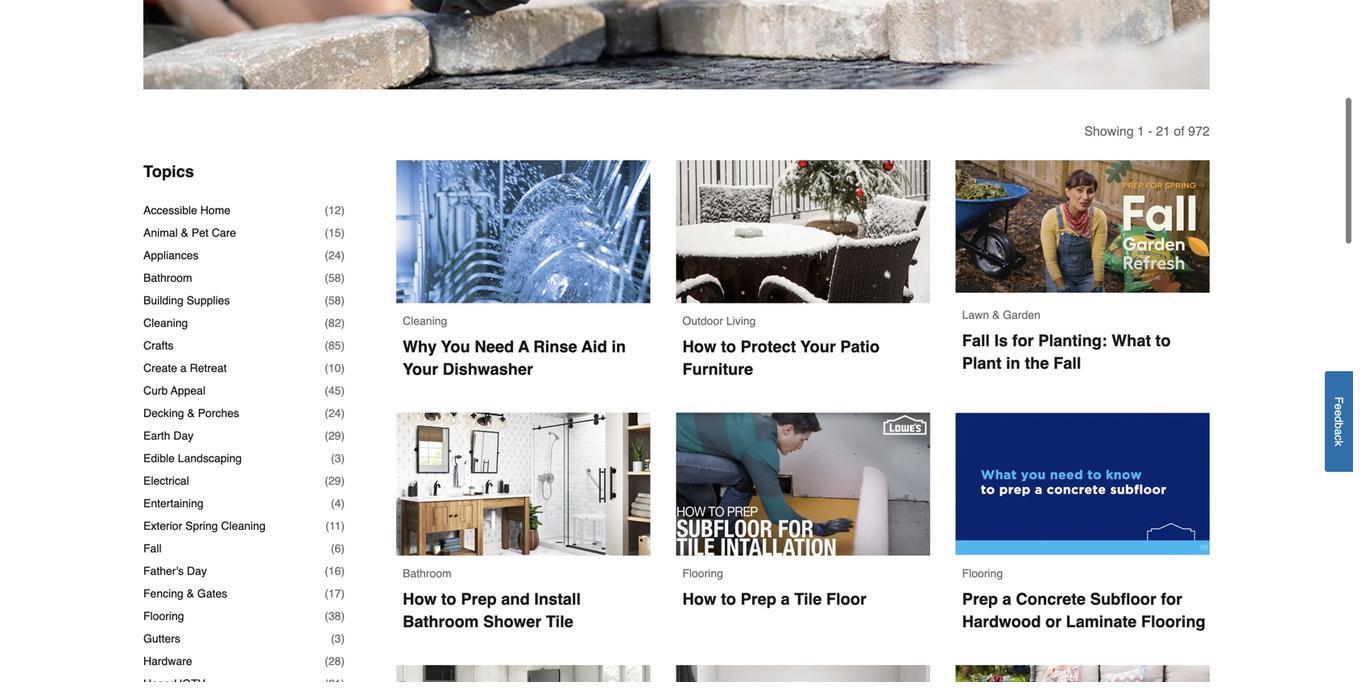 Task type: describe. For each thing, give the bounding box(es) containing it.
lawn
[[963, 309, 990, 322]]

24 for appliances
[[329, 249, 341, 262]]

1 horizontal spatial cleaning
[[221, 520, 266, 533]]

) for father's day
[[341, 565, 345, 578]]

( for entertaining
[[331, 497, 335, 510]]

( 45 )
[[325, 384, 345, 397]]

) for decking & porches
[[341, 407, 345, 420]]

( 3 ) for edible landscaping
[[331, 452, 345, 465]]

& for decking
[[187, 407, 195, 420]]

how to protect your patio furniture
[[683, 338, 885, 379]]

hardware
[[143, 655, 192, 668]]

12
[[329, 204, 341, 217]]

tile inside the how to prep and install bathroom shower tile
[[546, 613, 574, 632]]

( 15 )
[[325, 227, 345, 239]]

( 24 ) for appliances
[[325, 249, 345, 262]]

building
[[143, 294, 184, 307]]

a woman laying concrete pavers on paver base panels to create a paving stone walkway. image
[[143, 0, 1210, 90]]

( 82 )
[[325, 317, 345, 330]]

bathroom for (
[[143, 272, 192, 285]]

( 17 )
[[325, 588, 345, 600]]

your inside the why you need a rinse aid in your dishwasher
[[403, 360, 438, 379]]

) for entertaining
[[341, 497, 345, 510]]

) for appliances
[[341, 249, 345, 262]]

972
[[1189, 124, 1210, 139]]

floor
[[827, 590, 867, 609]]

cleaning for why you need a rinse aid in your dishwasher
[[403, 315, 448, 328]]

entertaining
[[143, 497, 204, 510]]

shower
[[484, 613, 542, 632]]

( for cleaning
[[325, 317, 329, 330]]

) for bathroom
[[341, 272, 345, 285]]

electrical
[[143, 475, 189, 488]]

wine glasses getting washed in a dishwasher. image
[[397, 160, 651, 304]]

a up appeal at the bottom of the page
[[180, 362, 187, 375]]

accessible home
[[143, 204, 231, 217]]

animal
[[143, 227, 178, 239]]

spring
[[185, 520, 218, 533]]

a inside button
[[1333, 429, 1346, 436]]

curb appeal
[[143, 384, 206, 397]]

curb
[[143, 384, 168, 397]]

) for fencing & gates
[[341, 588, 345, 600]]

a large bathroom with a glass door shower and white shower tile. image
[[397, 413, 651, 556]]

retreat
[[190, 362, 227, 375]]

1
[[1138, 124, 1145, 139]]

( 85 )
[[325, 339, 345, 352]]

how to prep a tile floor
[[683, 590, 867, 609]]

need
[[475, 338, 514, 356]]

) for crafts
[[341, 339, 345, 352]]

for inside prep a concrete subfloor for hardwood or laminate flooring
[[1162, 591, 1183, 609]]

home
[[201, 204, 231, 217]]

fall is for planting: what to plant in the fall
[[963, 332, 1176, 373]]

82
[[329, 317, 341, 330]]

protect
[[741, 338, 797, 356]]

fencing
[[143, 588, 184, 600]]

you
[[441, 338, 470, 356]]

( 3 ) for gutters
[[331, 633, 345, 646]]

gates
[[197, 588, 227, 600]]

k
[[1333, 441, 1346, 447]]

( for accessible home
[[325, 204, 329, 217]]

( for appliances
[[325, 249, 329, 262]]

garden
[[1004, 309, 1041, 322]]

( 12 )
[[325, 204, 345, 217]]

decking
[[143, 407, 184, 420]]

patio
[[841, 338, 880, 356]]

planting:
[[1039, 332, 1108, 350]]

& for animal
[[181, 227, 189, 239]]

furniture
[[683, 360, 754, 379]]

-
[[1149, 124, 1153, 139]]

a
[[519, 338, 530, 356]]

flooring for prep a concrete subfloor for hardwood or laminate flooring
[[963, 568, 1004, 580]]

( for bathroom
[[325, 272, 329, 285]]

a inside prep a concrete subfloor for hardwood or laminate flooring
[[1003, 591, 1012, 609]]

4
[[335, 497, 341, 510]]

edible landscaping
[[143, 452, 242, 465]]

15
[[329, 227, 341, 239]]

( for create a retreat
[[325, 362, 329, 375]]

earth
[[143, 430, 170, 443]]

outdoor living
[[683, 315, 756, 328]]

to for how to prep and install bathroom shower tile
[[441, 591, 457, 609]]

85
[[329, 339, 341, 352]]

how for how to protect your patio furniture
[[683, 338, 717, 356]]

a left floor
[[781, 590, 790, 609]]

( for earth day
[[325, 430, 329, 443]]

fall for fall is for planting: what to plant in the fall
[[963, 332, 991, 350]]

( for flooring
[[325, 610, 329, 623]]

showing
[[1085, 124, 1135, 139]]

( for gutters
[[331, 633, 335, 646]]

1 e from the top
[[1333, 404, 1346, 410]]

11
[[329, 520, 341, 533]]

living
[[727, 315, 756, 328]]

) for earth day
[[341, 430, 345, 443]]

exterior
[[143, 520, 182, 533]]

animal & pet care
[[143, 227, 236, 239]]

( 4 )
[[331, 497, 345, 510]]

16
[[329, 565, 341, 578]]

in inside the why you need a rinse aid in your dishwasher
[[612, 338, 626, 356]]

10
[[329, 362, 341, 375]]

dishwasher
[[443, 360, 533, 379]]

d
[[1333, 417, 1346, 423]]

) for cleaning
[[341, 317, 345, 330]]

b
[[1333, 423, 1346, 429]]

) for accessible home
[[341, 204, 345, 217]]

28
[[329, 655, 341, 668]]

pet
[[192, 227, 209, 239]]

f e e d b a c k
[[1333, 397, 1346, 447]]

porches
[[198, 407, 239, 420]]

( for curb appeal
[[325, 384, 329, 397]]

care
[[212, 227, 236, 239]]

how for how to prep a tile floor
[[683, 590, 717, 609]]

create a retreat
[[143, 362, 227, 375]]

gutters
[[143, 633, 180, 646]]

( 28 )
[[325, 655, 345, 668]]

a video showing how to prepare for tiling a floor. image
[[676, 413, 931, 556]]

father's
[[143, 565, 184, 578]]

or
[[1046, 613, 1062, 632]]

outdoor
[[683, 315, 724, 328]]

cleaning for (
[[143, 317, 188, 330]]

( 29 ) for earth day
[[325, 430, 345, 443]]

hardwood
[[963, 613, 1042, 632]]

prep for a
[[741, 590, 777, 609]]

21
[[1157, 124, 1171, 139]]

58 for building supplies
[[329, 294, 341, 307]]

( for fencing & gates
[[325, 588, 329, 600]]

& for lawn
[[993, 309, 1000, 322]]

flooring inside prep a concrete subfloor for hardwood or laminate flooring
[[1142, 613, 1206, 632]]

topics
[[143, 162, 194, 181]]

( for edible landscaping
[[331, 452, 335, 465]]



Task type: vqa. For each thing, say whether or not it's contained in the screenshot.


Task type: locate. For each thing, give the bounding box(es) containing it.
0 horizontal spatial for
[[1013, 332, 1034, 350]]

( 3 )
[[331, 452, 345, 465], [331, 633, 345, 646]]

( 11 )
[[326, 520, 345, 533]]

day down decking & porches
[[174, 430, 194, 443]]

1 ( 3 ) from the top
[[331, 452, 345, 465]]

in right aid on the left of page
[[612, 338, 626, 356]]

how
[[683, 338, 717, 356], [683, 590, 717, 609], [403, 591, 437, 609]]

2 3 from the top
[[335, 633, 341, 646]]

your inside the how to protect your patio furniture
[[801, 338, 836, 356]]

( 38 )
[[325, 610, 345, 623]]

16 ) from the top
[[341, 542, 345, 555]]

0 vertical spatial ( 29 )
[[325, 430, 345, 443]]

1 vertical spatial 24
[[329, 407, 341, 420]]

bathroom up the how to prep and install bathroom shower tile
[[403, 568, 452, 580]]

17 ) from the top
[[341, 565, 345, 578]]

e up d
[[1333, 404, 1346, 410]]

plant
[[963, 354, 1002, 373]]

2 prep from the left
[[461, 591, 497, 609]]

1 ( 24 ) from the top
[[325, 249, 345, 262]]

fall down exterior
[[143, 542, 162, 555]]

( for exterior spring cleaning
[[326, 520, 329, 533]]

29 down the 45
[[329, 430, 341, 443]]

aid
[[582, 338, 607, 356]]

( 29 ) up ( 4 )
[[325, 475, 345, 488]]

2 ( 24 ) from the top
[[325, 407, 345, 420]]

the
[[1025, 354, 1050, 373]]

6 ) from the top
[[341, 317, 345, 330]]

) for fall
[[341, 542, 345, 555]]

( 29 ) for electrical
[[325, 475, 345, 488]]

1 58 from the top
[[329, 272, 341, 285]]

29 for electrical
[[329, 475, 341, 488]]

2 ( 29 ) from the top
[[325, 475, 345, 488]]

2 vertical spatial bathroom
[[403, 613, 479, 632]]

landscaping
[[178, 452, 242, 465]]

1 3 from the top
[[335, 452, 341, 465]]

5 ) from the top
[[341, 294, 345, 307]]

f e e d b a c k button
[[1326, 372, 1354, 472]]

day for father's day
[[187, 565, 207, 578]]

( 29 ) down the 45
[[325, 430, 345, 443]]

prep for and
[[461, 591, 497, 609]]

to inside the how to prep and install bathroom shower tile
[[441, 591, 457, 609]]

( 24 ) for decking & porches
[[325, 407, 345, 420]]

0 vertical spatial 3
[[335, 452, 341, 465]]

) for flooring
[[341, 610, 345, 623]]

is
[[995, 332, 1008, 350]]

0 vertical spatial day
[[174, 430, 194, 443]]

) for building supplies
[[341, 294, 345, 307]]

2 ( 58 ) from the top
[[325, 294, 345, 307]]

3
[[335, 452, 341, 465], [335, 633, 341, 646]]

( for building supplies
[[325, 294, 329, 307]]

0 horizontal spatial cleaning
[[143, 317, 188, 330]]

( 29 )
[[325, 430, 345, 443], [325, 475, 345, 488]]

20 ) from the top
[[341, 633, 345, 646]]

bathroom down appliances
[[143, 272, 192, 285]]

45
[[329, 384, 341, 397]]

1 ( 58 ) from the top
[[325, 272, 345, 285]]

a bathroom with a white tub, blue mosaic tile and a brushed nickel tub faucet and spout. image
[[676, 666, 931, 683]]

29
[[329, 430, 341, 443], [329, 475, 341, 488]]

for right the is
[[1013, 332, 1034, 350]]

c
[[1333, 436, 1346, 441]]

( 6 )
[[331, 542, 345, 555]]

prep
[[741, 590, 777, 609], [461, 591, 497, 609], [963, 591, 999, 609]]

1 vertical spatial day
[[187, 565, 207, 578]]

24 down ( 45 ) on the bottom left of the page
[[329, 407, 341, 420]]

) for electrical
[[341, 475, 345, 488]]

& left gates
[[187, 588, 194, 600]]

1 vertical spatial tile
[[546, 613, 574, 632]]

( 3 ) up 28
[[331, 633, 345, 646]]

0 vertical spatial ( 58 )
[[325, 272, 345, 285]]

laminate
[[1067, 613, 1137, 632]]

( 10 )
[[325, 362, 345, 375]]

( for crafts
[[325, 339, 329, 352]]

58 down ( 15 )
[[329, 272, 341, 285]]

1 vertical spatial 29
[[329, 475, 341, 488]]

2 horizontal spatial prep
[[963, 591, 999, 609]]

0 vertical spatial 58
[[329, 272, 341, 285]]

1 horizontal spatial tile
[[795, 590, 822, 609]]

day
[[174, 430, 194, 443], [187, 565, 207, 578]]

for inside the fall is for planting: what to plant in the fall
[[1013, 332, 1034, 350]]

( 58 ) for bathroom
[[325, 272, 345, 285]]

install
[[535, 591, 581, 609]]

e up b
[[1333, 410, 1346, 417]]

cleaning
[[403, 315, 448, 328], [143, 317, 188, 330], [221, 520, 266, 533]]

a distressed-finish patio coffee table on a patio in front of outdoor furniture. image
[[956, 666, 1210, 683]]

&
[[181, 227, 189, 239], [993, 309, 1000, 322], [187, 407, 195, 420], [187, 588, 194, 600]]

appliances
[[143, 249, 199, 262]]

1 prep from the left
[[741, 590, 777, 609]]

fall down "planting:"
[[1054, 354, 1082, 373]]

0 vertical spatial ( 3 )
[[331, 452, 345, 465]]

cleaning right spring
[[221, 520, 266, 533]]

11 ) from the top
[[341, 430, 345, 443]]

rinse
[[534, 338, 578, 356]]

) for create a retreat
[[341, 362, 345, 375]]

( 58 ) for building supplies
[[325, 294, 345, 307]]

your down why
[[403, 360, 438, 379]]

1 vertical spatial fall
[[1054, 354, 1082, 373]]

to for how to protect your patio furniture
[[721, 338, 737, 356]]

a video on preparing your fall garden for spring. image
[[956, 160, 1210, 293]]

earth day
[[143, 430, 194, 443]]

to inside the fall is for planting: what to plant in the fall
[[1156, 332, 1171, 350]]

prep inside the how to prep and install bathroom shower tile
[[461, 591, 497, 609]]

prep inside prep a concrete subfloor for hardwood or laminate flooring
[[963, 591, 999, 609]]

0 vertical spatial bathroom
[[143, 272, 192, 285]]

& right lawn at the top right of page
[[993, 309, 1000, 322]]

1 vertical spatial for
[[1162, 591, 1183, 609]]

create
[[143, 362, 177, 375]]

accessible
[[143, 204, 197, 217]]

9 ) from the top
[[341, 384, 345, 397]]

( for animal & pet care
[[325, 227, 329, 239]]

your left patio
[[801, 338, 836, 356]]

0 horizontal spatial prep
[[461, 591, 497, 609]]

day up fencing & gates
[[187, 565, 207, 578]]

( 58 )
[[325, 272, 345, 285], [325, 294, 345, 307]]

( 58 ) down ( 15 )
[[325, 272, 345, 285]]

a up k at the bottom right
[[1333, 429, 1346, 436]]

supplies
[[187, 294, 230, 307]]

1 horizontal spatial fall
[[963, 332, 991, 350]]

bathroom left the shower
[[403, 613, 479, 632]]

2 ) from the top
[[341, 227, 345, 239]]

bathroom
[[143, 272, 192, 285], [403, 568, 452, 580], [403, 613, 479, 632]]

2 58 from the top
[[329, 294, 341, 307]]

1 ( 29 ) from the top
[[325, 430, 345, 443]]

of
[[1175, 124, 1185, 139]]

0 vertical spatial ( 24 )
[[325, 249, 345, 262]]

how inside the how to prep and install bathroom shower tile
[[403, 591, 437, 609]]

( for fall
[[331, 542, 335, 555]]

tile left floor
[[795, 590, 822, 609]]

fall for fall
[[143, 542, 162, 555]]

( 16 )
[[325, 565, 345, 578]]

0 vertical spatial fall
[[963, 332, 991, 350]]

0 horizontal spatial tile
[[546, 613, 574, 632]]

and
[[501, 591, 530, 609]]

subfloor
[[1091, 591, 1157, 609]]

to inside the how to protect your patio furniture
[[721, 338, 737, 356]]

0 horizontal spatial fall
[[143, 542, 162, 555]]

)
[[341, 204, 345, 217], [341, 227, 345, 239], [341, 249, 345, 262], [341, 272, 345, 285], [341, 294, 345, 307], [341, 317, 345, 330], [341, 339, 345, 352], [341, 362, 345, 375], [341, 384, 345, 397], [341, 407, 345, 420], [341, 430, 345, 443], [341, 452, 345, 465], [341, 475, 345, 488], [341, 497, 345, 510], [341, 520, 345, 533], [341, 542, 345, 555], [341, 565, 345, 578], [341, 588, 345, 600], [341, 610, 345, 623], [341, 633, 345, 646], [341, 655, 345, 668]]

2 horizontal spatial fall
[[1054, 354, 1082, 373]]

2 vertical spatial fall
[[143, 542, 162, 555]]

2 29 from the top
[[329, 475, 341, 488]]

how to prep and install bathroom shower tile
[[403, 591, 586, 632]]

( 58 ) up "82"
[[325, 294, 345, 307]]

fall up plant
[[963, 332, 991, 350]]

appeal
[[171, 384, 206, 397]]

e
[[1333, 404, 1346, 410], [1333, 410, 1346, 417]]

a blue and white image that says "what you need to prep a concrete subfloor". image
[[956, 413, 1210, 556]]

8 ) from the top
[[341, 362, 345, 375]]

cleaning down building
[[143, 317, 188, 330]]

1 vertical spatial bathroom
[[403, 568, 452, 580]]

a up hardwood
[[1003, 591, 1012, 609]]

3 ) from the top
[[341, 249, 345, 262]]

3 for gutters
[[335, 633, 341, 646]]

2 e from the top
[[1333, 410, 1346, 417]]

10 ) from the top
[[341, 407, 345, 420]]

15 ) from the top
[[341, 520, 345, 533]]

in inside the fall is for planting: what to plant in the fall
[[1007, 354, 1021, 373]]

exterior spring cleaning
[[143, 520, 266, 533]]

4 ) from the top
[[341, 272, 345, 285]]

0 vertical spatial for
[[1013, 332, 1034, 350]]

in
[[612, 338, 626, 356], [1007, 354, 1021, 373]]

1 horizontal spatial prep
[[741, 590, 777, 609]]

decking & porches
[[143, 407, 239, 420]]

what
[[1112, 332, 1152, 350]]

7 ) from the top
[[341, 339, 345, 352]]

how for how to prep and install bathroom shower tile
[[403, 591, 437, 609]]

29 for earth day
[[329, 430, 341, 443]]

1 horizontal spatial in
[[1007, 354, 1021, 373]]

58 up "82"
[[329, 294, 341, 307]]

3 for edible landscaping
[[335, 452, 341, 465]]

why
[[403, 338, 437, 356]]

1 vertical spatial ( 29 )
[[325, 475, 345, 488]]

for
[[1013, 332, 1034, 350], [1162, 591, 1183, 609]]

1 ) from the top
[[341, 204, 345, 217]]

an outdoor patio table and chairs covered in snow with a christmas tree. image
[[676, 160, 931, 304]]

3 up 28
[[335, 633, 341, 646]]

& down appeal at the bottom of the page
[[187, 407, 195, 420]]

cleaning up why
[[403, 315, 448, 328]]

58
[[329, 272, 341, 285], [329, 294, 341, 307]]

2 ( 3 ) from the top
[[331, 633, 345, 646]]

24 down ( 15 )
[[329, 249, 341, 262]]

17
[[329, 588, 341, 600]]

1 24 from the top
[[329, 249, 341, 262]]

3 up ( 4 )
[[335, 452, 341, 465]]

& for fencing
[[187, 588, 194, 600]]

14 ) from the top
[[341, 497, 345, 510]]

38
[[329, 610, 341, 623]]

( for hardware
[[325, 655, 329, 668]]

0 vertical spatial 24
[[329, 249, 341, 262]]

0 vertical spatial 29
[[329, 430, 341, 443]]

to for how to prep a tile floor
[[721, 590, 737, 609]]

) for curb appeal
[[341, 384, 345, 397]]

3 prep from the left
[[963, 591, 999, 609]]

flooring down subfloor
[[1142, 613, 1206, 632]]

1 vertical spatial ( 24 )
[[325, 407, 345, 420]]

bathroom for how to prep and install bathroom shower tile
[[403, 568, 452, 580]]

) for gutters
[[341, 633, 345, 646]]

( for father's day
[[325, 565, 329, 578]]

1 vertical spatial 3
[[335, 633, 341, 646]]

bathroom inside the how to prep and install bathroom shower tile
[[403, 613, 479, 632]]

day for earth day
[[174, 430, 194, 443]]

building supplies
[[143, 294, 230, 307]]

0 vertical spatial tile
[[795, 590, 822, 609]]

2 horizontal spatial cleaning
[[403, 315, 448, 328]]

flooring for how to prep a tile floor
[[683, 567, 724, 580]]

a kitchen with white cabinets, stainless steel appliances and a black and white vinyl floor. image
[[397, 666, 651, 683]]

2 24 from the top
[[329, 407, 341, 420]]

12 ) from the top
[[341, 452, 345, 465]]

( for decking & porches
[[325, 407, 329, 420]]

& left pet
[[181, 227, 189, 239]]

father's day
[[143, 565, 207, 578]]

21 ) from the top
[[341, 655, 345, 668]]

(
[[325, 204, 329, 217], [325, 227, 329, 239], [325, 249, 329, 262], [325, 272, 329, 285], [325, 294, 329, 307], [325, 317, 329, 330], [325, 339, 329, 352], [325, 362, 329, 375], [325, 384, 329, 397], [325, 407, 329, 420], [325, 430, 329, 443], [331, 452, 335, 465], [325, 475, 329, 488], [331, 497, 335, 510], [326, 520, 329, 533], [331, 542, 335, 555], [325, 565, 329, 578], [325, 588, 329, 600], [325, 610, 329, 623], [331, 633, 335, 646], [325, 655, 329, 668]]

lawn & garden
[[963, 309, 1041, 322]]

( 3 ) up ( 4 )
[[331, 452, 345, 465]]

your
[[801, 338, 836, 356], [403, 360, 438, 379]]

19 ) from the top
[[341, 610, 345, 623]]

29 up ( 4 )
[[329, 475, 341, 488]]

edible
[[143, 452, 175, 465]]

flooring up how to prep a tile floor
[[683, 567, 724, 580]]

0 horizontal spatial your
[[403, 360, 438, 379]]

) for hardware
[[341, 655, 345, 668]]

flooring down fencing
[[143, 610, 184, 623]]

6
[[335, 542, 341, 555]]

1 vertical spatial 58
[[329, 294, 341, 307]]

flooring
[[683, 567, 724, 580], [963, 568, 1004, 580], [143, 610, 184, 623], [1142, 613, 1206, 632]]

) for animal & pet care
[[341, 227, 345, 239]]

58 for bathroom
[[329, 272, 341, 285]]

24 for decking & porches
[[329, 407, 341, 420]]

) for exterior spring cleaning
[[341, 520, 345, 533]]

why you need a rinse aid in your dishwasher
[[403, 338, 631, 379]]

( 24 ) down ( 45 ) on the bottom left of the page
[[325, 407, 345, 420]]

flooring for (
[[143, 610, 184, 623]]

0 vertical spatial your
[[801, 338, 836, 356]]

1 vertical spatial your
[[403, 360, 438, 379]]

1 vertical spatial ( 3 )
[[331, 633, 345, 646]]

) for edible landscaping
[[341, 452, 345, 465]]

24
[[329, 249, 341, 262], [329, 407, 341, 420]]

for right subfloor
[[1162, 591, 1183, 609]]

1 horizontal spatial your
[[801, 338, 836, 356]]

flooring up hardwood
[[963, 568, 1004, 580]]

0 horizontal spatial in
[[612, 338, 626, 356]]

( for electrical
[[325, 475, 329, 488]]

( 24 ) down ( 15 )
[[325, 249, 345, 262]]

1 horizontal spatial for
[[1162, 591, 1183, 609]]

how inside the how to protect your patio furniture
[[683, 338, 717, 356]]

fencing & gates
[[143, 588, 227, 600]]

1 vertical spatial ( 58 )
[[325, 294, 345, 307]]

18 ) from the top
[[341, 588, 345, 600]]

1 29 from the top
[[329, 430, 341, 443]]

in left the
[[1007, 354, 1021, 373]]

13 ) from the top
[[341, 475, 345, 488]]

to
[[1156, 332, 1171, 350], [721, 338, 737, 356], [721, 590, 737, 609], [441, 591, 457, 609]]

tile down "install"
[[546, 613, 574, 632]]

f
[[1333, 397, 1346, 404]]



